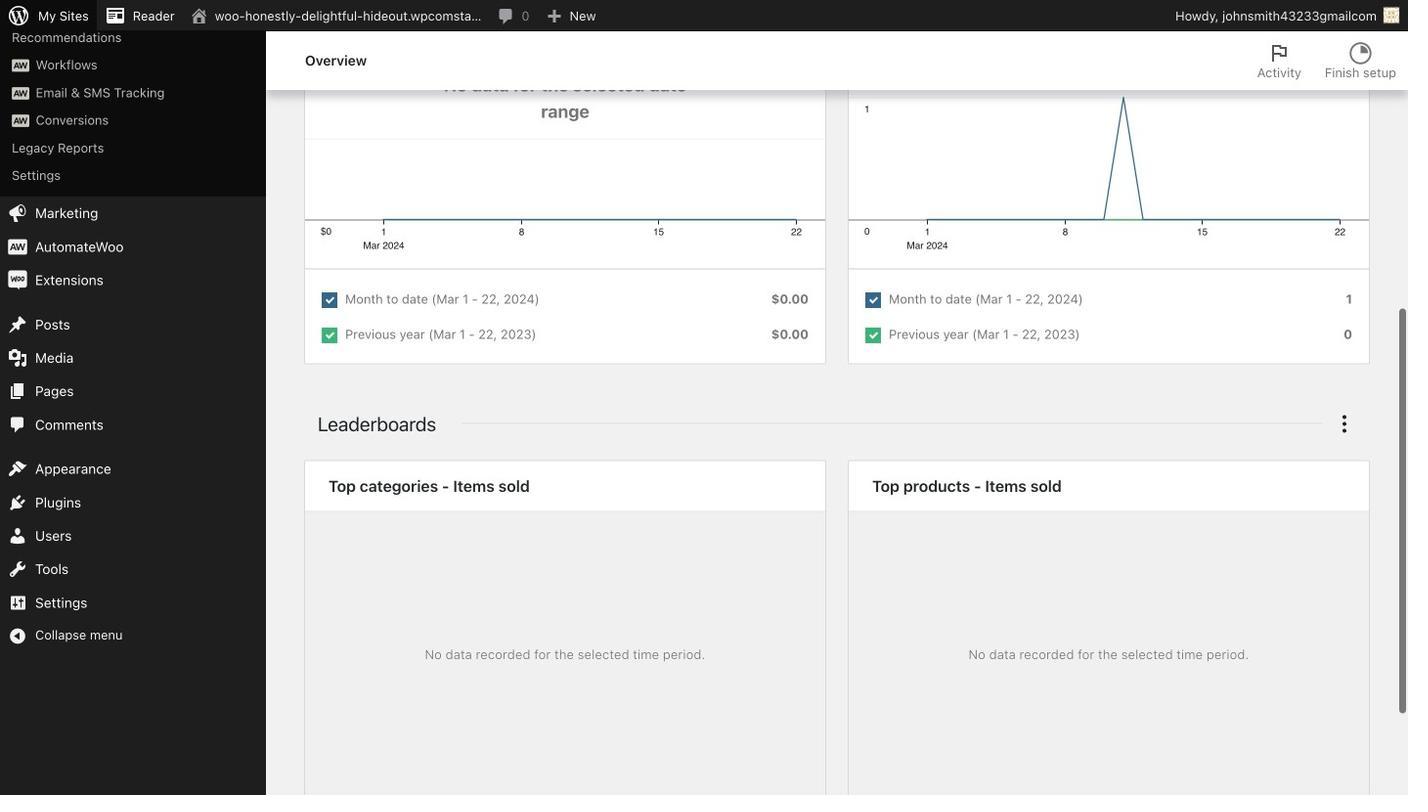Task type: locate. For each thing, give the bounding box(es) containing it.
None checkbox
[[305, 281, 826, 316], [849, 281, 1370, 316], [305, 281, 826, 316], [849, 281, 1370, 316]]

1 vertical spatial automatewoo element
[[12, 87, 29, 100]]

None checkbox
[[305, 316, 826, 352], [849, 316, 1370, 352], [305, 316, 826, 352], [849, 316, 1370, 352]]

0 vertical spatial automatewoo element
[[12, 59, 29, 72]]

3 automatewoo element from the top
[[12, 115, 29, 127]]

tab list
[[1246, 31, 1409, 90]]

2 vertical spatial automatewoo element
[[12, 115, 29, 127]]

toolbar navigation
[[0, 0, 1409, 35]]

automatewoo element
[[12, 59, 29, 72], [12, 87, 29, 100], [12, 115, 29, 127]]

choose which leaderboards to display and other settings image
[[1334, 412, 1357, 436]]

1 automatewoo element from the top
[[12, 59, 29, 72]]

2 automatewoo element from the top
[[12, 87, 29, 100]]



Task type: vqa. For each thing, say whether or not it's contained in the screenshot.
Total number of non-cancelled, non-failed orders for this customer, including the current one. IMAGE
no



